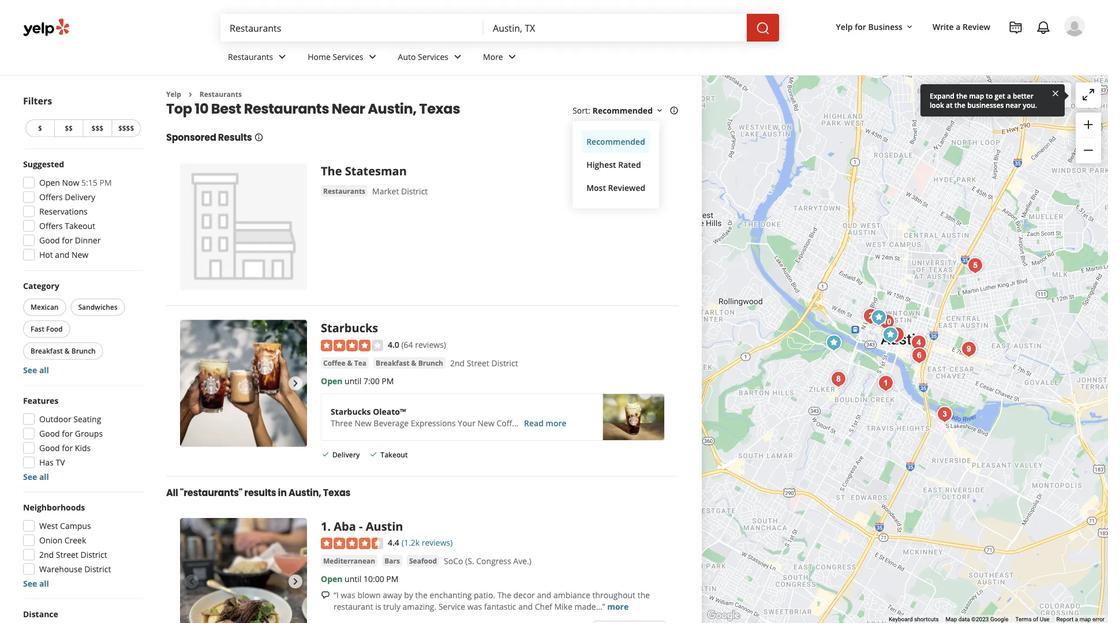 Task type: vqa. For each thing, say whether or not it's contained in the screenshot.
"(64"
yes



Task type: describe. For each thing, give the bounding box(es) containing it.
more link
[[608, 601, 629, 612]]

mediterranean button
[[321, 555, 378, 567]]

fantastic
[[484, 601, 517, 612]]

group containing neighborhoods
[[20, 502, 143, 590]]

filters
[[23, 95, 52, 107]]

ruby a. image
[[1065, 16, 1086, 36]]

results
[[244, 487, 276, 500]]

ritual
[[524, 418, 545, 429]]

yelp for business
[[837, 21, 903, 32]]

west campus
[[39, 521, 91, 532]]

report a map error link
[[1057, 616, 1105, 623]]

keyboard shortcuts button
[[889, 616, 939, 624]]

0 vertical spatial street
[[467, 358, 490, 369]]

reviewed
[[608, 182, 646, 193]]

expand map image
[[1082, 88, 1096, 102]]

creek
[[65, 535, 86, 546]]

expand
[[930, 91, 955, 100]]

the inside "i was blown away by the enchanting patio. the decor and ambiance throughout the restaurant is truly amazing. service was fantastic and chef mike made…"
[[498, 590, 512, 601]]

terms of use link
[[1016, 616, 1050, 623]]

1 see all button from the top
[[23, 365, 49, 376]]

0 vertical spatial reviews)
[[415, 339, 446, 350]]

Near text field
[[493, 21, 738, 34]]

good for kids
[[39, 443, 91, 454]]

restaurants inside button
[[323, 186, 366, 196]]

yelp for yelp for business
[[837, 21, 853, 32]]

4.0
[[388, 339, 400, 350]]

top 10 best restaurants near austin, texas
[[166, 99, 460, 118]]

terms of use
[[1016, 616, 1050, 623]]

austin
[[366, 519, 403, 535]]

new inside group
[[72, 249, 89, 260]]

delivery inside group
[[65, 192, 95, 203]]

16 chevron down v2 image for recommended
[[655, 106, 665, 115]]

24 chevron down v2 image for auto services
[[451, 50, 465, 64]]

dinner
[[75, 235, 101, 246]]

business
[[869, 21, 903, 32]]

for for groups
[[62, 428, 73, 439]]

slideshow element for open until 7:00 pm
[[180, 320, 307, 447]]

1 vertical spatial 16 info v2 image
[[254, 133, 264, 142]]

breakfast & brunch link
[[374, 357, 446, 369]]

next image for open until 7:00 pm
[[289, 377, 303, 391]]

$$$
[[92, 124, 103, 133]]

get
[[995, 91, 1006, 100]]

qi austin image
[[860, 305, 883, 328]]

1 vertical spatial more
[[608, 601, 629, 612]]

congress
[[477, 556, 511, 567]]

1 all from the top
[[39, 365, 49, 376]]

0 horizontal spatial texas
[[323, 487, 351, 500]]

$$$$
[[118, 124, 134, 133]]

category
[[23, 281, 59, 292]]

warehouse district
[[39, 564, 111, 575]]

1
[[321, 519, 328, 535]]

near
[[332, 99, 365, 118]]

zoom in image
[[1082, 118, 1096, 132]]

soco
[[444, 556, 463, 567]]

top
[[166, 99, 192, 118]]

24 chevron down v2 image for restaurants
[[276, 50, 289, 64]]

of
[[1034, 616, 1039, 623]]

business categories element
[[219, 42, 1086, 75]]

1 vertical spatial was
[[468, 601, 482, 612]]

onion
[[39, 535, 62, 546]]

none field find
[[230, 21, 475, 34]]

pm for filters
[[100, 177, 112, 188]]

1618 asian fusion image
[[934, 403, 957, 426]]

1 vertical spatial brunch
[[418, 358, 443, 368]]

map data ©2023 google
[[946, 616, 1009, 623]]

seafood button
[[407, 555, 439, 567]]

onion creek
[[39, 535, 86, 546]]

all for outdoor seating
[[39, 472, 49, 483]]

brunch inside group
[[72, 346, 96, 356]]

none field near
[[493, 21, 738, 34]]

aba
[[334, 519, 356, 535]]

until for until 7:00 pm
[[345, 376, 362, 387]]

moonshine patio bar & grill image
[[908, 332, 931, 355]]

open until 7:00 pm
[[321, 376, 394, 387]]

0 horizontal spatial breakfast
[[31, 346, 63, 356]]

all "restaurants" results in austin, texas
[[166, 487, 351, 500]]

hot
[[39, 249, 53, 260]]

1 vertical spatial austin,
[[289, 487, 321, 500]]

0 horizontal spatial more
[[546, 418, 567, 429]]

16 checkmark v2 image for delivery
[[321, 450, 330, 459]]

home
[[308, 51, 331, 62]]

soco (s. congress ave.)
[[444, 556, 532, 567]]

1 horizontal spatial new
[[355, 418, 372, 429]]

& for breakfast & brunch link at the left bottom of the page
[[411, 358, 417, 368]]

0 vertical spatial restaurants link
[[219, 42, 299, 75]]

your
[[458, 418, 476, 429]]

1 vertical spatial reviews)
[[422, 538, 453, 549]]

the statesman link
[[321, 163, 407, 179]]

2 horizontal spatial new
[[478, 418, 495, 429]]

breakfast & brunch inside group
[[31, 346, 96, 356]]

open for sponsored results
[[321, 376, 343, 387]]

yelp for business button
[[832, 16, 919, 37]]

open now 5:15 pm
[[39, 177, 112, 188]]

oleato™
[[373, 406, 406, 417]]

takeout inside group
[[65, 221, 95, 232]]

away
[[383, 590, 402, 601]]

truly
[[383, 601, 401, 612]]

group containing suggested
[[20, 159, 143, 264]]

recommended for recommended button
[[587, 136, 646, 147]]

restaurants inside the business categories element
[[228, 51, 273, 62]]

map for to
[[970, 91, 985, 100]]

4 star rating image
[[321, 340, 383, 352]]

0 vertical spatial was
[[341, 590, 356, 601]]

three new beverage expressions your new coffee ritual
[[331, 418, 545, 429]]

2 vertical spatial pm
[[387, 574, 399, 585]]

results
[[218, 131, 252, 144]]

food
[[46, 325, 63, 334]]

16 checkmark v2 image for takeout
[[369, 450, 378, 459]]

at
[[946, 100, 953, 110]]

1 . aba - austin
[[321, 519, 403, 535]]

suerte image
[[958, 338, 981, 361]]

coffee & tea link
[[321, 357, 369, 369]]

google image
[[705, 609, 743, 624]]

16 chevron right v2 image
[[186, 90, 195, 99]]

next image for open until 10:00 pm
[[289, 575, 303, 589]]

user actions element
[[827, 14, 1102, 85]]

2 vertical spatial open
[[321, 574, 343, 585]]

good for groups
[[39, 428, 103, 439]]

good for good for kids
[[39, 443, 60, 454]]

is
[[375, 601, 381, 612]]

0 vertical spatial 16 info v2 image
[[670, 106, 679, 115]]

1 horizontal spatial 2nd street district
[[450, 358, 518, 369]]

and inside group
[[55, 249, 69, 260]]

0 vertical spatial austin,
[[368, 99, 417, 118]]

distance
[[23, 609, 58, 620]]

starbucks for starbucks
[[321, 320, 378, 336]]

1 horizontal spatial breakfast & brunch button
[[374, 357, 446, 369]]

most reviewed button
[[582, 176, 650, 199]]

chuy's image
[[823, 332, 846, 355]]

ambiance
[[554, 590, 591, 601]]

$ button
[[25, 120, 54, 137]]

16 speech v2 image
[[321, 591, 330, 600]]

red ash image
[[886, 324, 909, 347]]

1 vertical spatial breakfast & brunch
[[376, 358, 443, 368]]

beverage
[[374, 418, 409, 429]]

group containing features
[[20, 395, 143, 483]]

reservations
[[39, 206, 88, 217]]

2 vertical spatial restaurants link
[[321, 185, 368, 197]]

16 chevron down v2 image for yelp for business
[[905, 22, 915, 32]]

you.
[[1023, 100, 1038, 110]]

open for filters
[[39, 177, 60, 188]]

all for west campus
[[39, 579, 49, 590]]

shortcuts
[[915, 616, 939, 623]]

error
[[1093, 616, 1105, 623]]

1 see from the top
[[23, 365, 37, 376]]

aba - austin image
[[875, 372, 898, 395]]

the statesman image
[[868, 306, 891, 329]]

pm for sponsored results
[[382, 376, 394, 387]]

Find text field
[[230, 21, 475, 34]]

restaurants button
[[321, 185, 368, 197]]



Task type: locate. For each thing, give the bounding box(es) containing it.
write
[[933, 21, 954, 32]]

a for report
[[1076, 616, 1079, 623]]

1 vertical spatial and
[[537, 590, 552, 601]]

1 vertical spatial see all button
[[23, 472, 49, 483]]

2 until from the top
[[345, 574, 362, 585]]

statesman
[[345, 163, 407, 179]]

seating
[[74, 414, 101, 425]]

texas up .
[[323, 487, 351, 500]]

good down outdoor
[[39, 428, 60, 439]]

3 all from the top
[[39, 579, 49, 590]]

map for moves
[[1021, 90, 1038, 101]]

None search field
[[221, 14, 782, 42]]

see all button for west campus
[[23, 579, 49, 590]]

three
[[331, 418, 353, 429]]

services
[[333, 51, 364, 62], [418, 51, 449, 62]]

sort:
[[573, 105, 591, 116]]

see all button for outdoor seating
[[23, 472, 49, 483]]

home services
[[308, 51, 364, 62]]

0 vertical spatial see
[[23, 365, 37, 376]]

0 vertical spatial 2nd
[[450, 358, 465, 369]]

for down good for groups
[[62, 443, 73, 454]]

ave.)
[[514, 556, 532, 567]]

0 vertical spatial more
[[546, 418, 567, 429]]

neighborhoods
[[23, 502, 85, 513]]

24 chevron down v2 image for home services
[[366, 50, 380, 64]]

1 vertical spatial the
[[498, 590, 512, 601]]

& down 4.0 (64 reviews)
[[411, 358, 417, 368]]

until down the mediterranean link
[[345, 574, 362, 585]]

©2023
[[972, 616, 989, 623]]

24 chevron down v2 image left auto
[[366, 50, 380, 64]]

16 chevron down v2 image down the business categories element
[[655, 106, 665, 115]]

None field
[[230, 21, 475, 34], [493, 21, 738, 34]]

1 horizontal spatial 24 chevron down v2 image
[[506, 50, 520, 64]]

see all button up features
[[23, 365, 49, 376]]

coffee left read
[[497, 418, 521, 429]]

reviews) right the (64
[[415, 339, 446, 350]]

2nd right breakfast & brunch link at the left bottom of the page
[[450, 358, 465, 369]]

for down offers takeout
[[62, 235, 73, 246]]

& down fast food button
[[65, 346, 70, 356]]

2 vertical spatial good
[[39, 443, 60, 454]]

2 24 chevron down v2 image from the left
[[506, 50, 520, 64]]

recommended
[[593, 105, 653, 116], [587, 136, 646, 147]]

1 vertical spatial next image
[[289, 575, 303, 589]]

breakfast & brunch button down food on the left bottom
[[23, 343, 103, 360]]

1 vertical spatial see
[[23, 472, 37, 483]]

brunch down sandwiches button
[[72, 346, 96, 356]]

24 chevron down v2 image inside home services link
[[366, 50, 380, 64]]

1 vertical spatial starbucks
[[331, 406, 371, 417]]

see all down warehouse in the left of the page
[[23, 579, 49, 590]]

see for outdoor
[[23, 472, 37, 483]]

& for coffee & tea link
[[347, 358, 353, 368]]

a inside expand the map to get a better look at the businesses near you.
[[1008, 91, 1012, 100]]

recommended up recommended button
[[593, 105, 653, 116]]

near
[[1006, 100, 1022, 110]]

good for good for dinner
[[39, 235, 60, 246]]

map right as
[[1021, 90, 1038, 101]]

more right the ritual
[[546, 418, 567, 429]]

1 vertical spatial 16 chevron down v2 image
[[655, 106, 665, 115]]

1 vertical spatial offers
[[39, 221, 63, 232]]

amazing.
[[403, 601, 437, 612]]

4.4 link
[[388, 537, 400, 549]]

map inside expand the map to get a better look at the businesses near you.
[[970, 91, 985, 100]]

none field up home services link
[[230, 21, 475, 34]]

see up neighborhoods
[[23, 472, 37, 483]]

2 vertical spatial a
[[1076, 616, 1079, 623]]

expressions
[[411, 418, 456, 429]]

1 horizontal spatial 16 info v2 image
[[670, 106, 679, 115]]

1 vertical spatial breakfast
[[376, 358, 410, 368]]

texas down auto services link
[[419, 99, 460, 118]]

24 chevron down v2 image
[[451, 50, 465, 64], [506, 50, 520, 64]]

2 none field from the left
[[493, 21, 738, 34]]

0 horizontal spatial 2nd
[[39, 550, 54, 561]]

businesses
[[968, 100, 1004, 110]]

1 vertical spatial restaurants link
[[200, 90, 242, 99]]

new down the starbucks oleato™
[[355, 418, 372, 429]]

2 see from the top
[[23, 472, 37, 483]]

starbucks link
[[321, 320, 378, 336]]

breakfast & brunch button down the (64
[[374, 357, 446, 369]]

2 vertical spatial and
[[519, 601, 533, 612]]

services for auto services
[[418, 51, 449, 62]]

4.4 star rating image
[[321, 538, 383, 550]]

next image
[[289, 377, 303, 391], [289, 575, 303, 589]]

1 24 chevron down v2 image from the left
[[451, 50, 465, 64]]

2 offers from the top
[[39, 221, 63, 232]]

see all button down warehouse in the left of the page
[[23, 579, 49, 590]]

and right hot
[[55, 249, 69, 260]]

1 horizontal spatial none field
[[493, 21, 738, 34]]

salty sow image
[[964, 254, 987, 277]]

2 good from the top
[[39, 428, 60, 439]]

0 vertical spatial 16 chevron down v2 image
[[905, 22, 915, 32]]

3 see from the top
[[23, 579, 37, 590]]

pm
[[100, 177, 112, 188], [382, 376, 394, 387], [387, 574, 399, 585]]

more
[[483, 51, 503, 62]]

close image
[[1052, 88, 1061, 98]]

1 vertical spatial open
[[321, 376, 343, 387]]

map left the error
[[1080, 616, 1092, 623]]

search
[[983, 90, 1008, 101]]

24 chevron down v2 image left home
[[276, 50, 289, 64]]

see all for outdoor
[[23, 472, 49, 483]]

group containing category
[[21, 280, 143, 376]]

2nd down onion
[[39, 550, 54, 561]]

breakfast down '4.0'
[[376, 358, 410, 368]]

$$$$ button
[[112, 120, 141, 137]]

1 horizontal spatial and
[[519, 601, 533, 612]]

0 vertical spatial the
[[321, 163, 342, 179]]

24 chevron down v2 image inside more link
[[506, 50, 520, 64]]

breakfast & brunch down the (64
[[376, 358, 443, 368]]

recommended up highest rated button
[[587, 136, 646, 147]]

restaurant
[[334, 601, 373, 612]]

by
[[404, 590, 413, 601]]

see all button
[[23, 365, 49, 376], [23, 472, 49, 483], [23, 579, 49, 590]]

read
[[524, 418, 544, 429]]

4.4
[[388, 538, 400, 549]]

map left to
[[970, 91, 985, 100]]

1 vertical spatial previous image
[[185, 575, 199, 589]]

austin, right near
[[368, 99, 417, 118]]

pm right 7:00
[[382, 376, 394, 387]]

0 vertical spatial brunch
[[72, 346, 96, 356]]

16 chevron down v2 image inside yelp for business "button"
[[905, 22, 915, 32]]

rated
[[619, 159, 641, 170]]

$$ button
[[54, 120, 83, 137]]

and down decor
[[519, 601, 533, 612]]

home services link
[[299, 42, 389, 75]]

brunch down 4.0 (64 reviews)
[[418, 358, 443, 368]]

see all for west
[[23, 579, 49, 590]]

0 vertical spatial 2nd street district
[[450, 358, 518, 369]]

offers up the reservations
[[39, 192, 63, 203]]

austin,
[[368, 99, 417, 118], [289, 487, 321, 500]]

map region
[[636, 75, 1109, 624]]

recommended inside button
[[587, 136, 646, 147]]

& inside group
[[65, 346, 70, 356]]

0 vertical spatial good
[[39, 235, 60, 246]]

anthem image
[[908, 344, 931, 368]]

3 see all button from the top
[[23, 579, 49, 590]]

delivery down "three"
[[333, 450, 360, 460]]

0 vertical spatial and
[[55, 249, 69, 260]]

1 vertical spatial delivery
[[333, 450, 360, 460]]

as
[[1010, 90, 1019, 101]]

austin, right in
[[289, 487, 321, 500]]

see all up features
[[23, 365, 49, 376]]

open inside group
[[39, 177, 60, 188]]

0 vertical spatial until
[[345, 376, 362, 387]]

1 horizontal spatial delivery
[[333, 450, 360, 460]]

new right your
[[478, 418, 495, 429]]

reviews) up seafood
[[422, 538, 453, 549]]

recommended for recommended popup button
[[593, 105, 653, 116]]

breakfast & brunch
[[31, 346, 96, 356], [376, 358, 443, 368]]

0 horizontal spatial services
[[333, 51, 364, 62]]

good up hot
[[39, 235, 60, 246]]

16 chevron down v2 image
[[905, 22, 915, 32], [655, 106, 665, 115]]

2 services from the left
[[418, 51, 449, 62]]

slideshow element
[[180, 320, 307, 447], [180, 519, 307, 624]]

0 horizontal spatial 16 checkmark v2 image
[[321, 450, 330, 459]]

0 vertical spatial pm
[[100, 177, 112, 188]]

search image
[[756, 21, 770, 35]]

made…"
[[575, 601, 606, 612]]

2 slideshow element from the top
[[180, 519, 307, 624]]

1 vertical spatial 2nd street district
[[39, 550, 107, 561]]

1 horizontal spatial 24 chevron down v2 image
[[366, 50, 380, 64]]

0 horizontal spatial new
[[72, 249, 89, 260]]

until left 7:00
[[345, 376, 362, 387]]

good
[[39, 235, 60, 246], [39, 428, 60, 439], [39, 443, 60, 454]]

keyboard
[[889, 616, 913, 623]]

0 vertical spatial recommended
[[593, 105, 653, 116]]

16 chevron down v2 image inside recommended popup button
[[655, 106, 665, 115]]

open down suggested
[[39, 177, 60, 188]]

1 slideshow element from the top
[[180, 320, 307, 447]]

offers for offers delivery
[[39, 192, 63, 203]]

0 horizontal spatial street
[[56, 550, 78, 561]]

2nd street district inside group
[[39, 550, 107, 561]]

1 vertical spatial pm
[[382, 376, 394, 387]]

a right get
[[1008, 91, 1012, 100]]

1 horizontal spatial breakfast & brunch
[[376, 358, 443, 368]]

1 horizontal spatial &
[[347, 358, 353, 368]]

tenten image
[[876, 311, 899, 334]]

16 checkmark v2 image
[[321, 450, 330, 459], [369, 450, 378, 459]]

was down patio.
[[468, 601, 482, 612]]

0 horizontal spatial the
[[321, 163, 342, 179]]

2nd inside group
[[39, 550, 54, 561]]

services for home services
[[333, 51, 364, 62]]

2 vertical spatial see
[[23, 579, 37, 590]]

pm inside group
[[100, 177, 112, 188]]

takeout up dinner
[[65, 221, 95, 232]]

takeout
[[65, 221, 95, 232], [381, 450, 408, 460]]

yelp left 16 chevron right v2 icon
[[166, 90, 181, 99]]

highest rated
[[587, 159, 641, 170]]

coffee inside button
[[323, 358, 346, 368]]

see up distance
[[23, 579, 37, 590]]

restaurants
[[228, 51, 273, 62], [200, 90, 242, 99], [244, 99, 329, 118], [323, 186, 366, 196]]

coffee & tea button
[[321, 357, 369, 369]]

expand the map to get a better look at the businesses near you. tooltip
[[921, 84, 1065, 117]]

16 info v2 image
[[670, 106, 679, 115], [254, 133, 264, 142]]

1 horizontal spatial texas
[[419, 99, 460, 118]]

now
[[62, 177, 79, 188]]

1 horizontal spatial brunch
[[418, 358, 443, 368]]

none field up the business categories element
[[493, 21, 738, 34]]

for for business
[[855, 21, 867, 32]]

decor
[[514, 590, 535, 601]]

2 see all from the top
[[23, 472, 49, 483]]

3 good from the top
[[39, 443, 60, 454]]

1 offers from the top
[[39, 192, 63, 203]]

seafood link
[[407, 555, 439, 567]]

auto services
[[398, 51, 449, 62]]

2 24 chevron down v2 image from the left
[[366, 50, 380, 64]]

brunch
[[72, 346, 96, 356], [418, 358, 443, 368]]

offers down the reservations
[[39, 221, 63, 232]]

street inside group
[[56, 550, 78, 561]]

use
[[1040, 616, 1050, 623]]

24 chevron down v2 image for more
[[506, 50, 520, 64]]

coffee down 4 star rating image
[[323, 358, 346, 368]]

features
[[23, 396, 58, 407]]

0 horizontal spatial breakfast & brunch button
[[23, 343, 103, 360]]

0 horizontal spatial brunch
[[72, 346, 96, 356]]

2nd street district
[[450, 358, 518, 369], [39, 550, 107, 561]]

map for error
[[1080, 616, 1092, 623]]

yelp for yelp link
[[166, 90, 181, 99]]

see all down has
[[23, 472, 49, 483]]

starbucks image
[[879, 324, 903, 347]]

0 vertical spatial see all button
[[23, 365, 49, 376]]

0 vertical spatial breakfast
[[31, 346, 63, 356]]

pm right 5:15
[[100, 177, 112, 188]]

2 vertical spatial all
[[39, 579, 49, 590]]

offers delivery
[[39, 192, 95, 203]]

0 vertical spatial offers
[[39, 192, 63, 203]]

0 vertical spatial see all
[[23, 365, 49, 376]]

delivery down "open now 5:15 pm"
[[65, 192, 95, 203]]

all down warehouse in the left of the page
[[39, 579, 49, 590]]

2 next image from the top
[[289, 575, 303, 589]]

for inside "button"
[[855, 21, 867, 32]]

seafood
[[409, 556, 437, 566]]

best
[[211, 99, 241, 118]]

1 horizontal spatial the
[[498, 590, 512, 601]]

notifications image
[[1037, 21, 1051, 35]]

services right home
[[333, 51, 364, 62]]

all down has
[[39, 472, 49, 483]]

slideshow element for open until 10:00 pm
[[180, 519, 307, 624]]

groups
[[75, 428, 103, 439]]

1 vertical spatial 2nd
[[39, 550, 54, 561]]

0 vertical spatial texas
[[419, 99, 460, 118]]

previous image for open until 7:00 pm
[[185, 377, 199, 391]]

group
[[1076, 113, 1102, 163], [20, 159, 143, 264], [21, 280, 143, 376], [20, 395, 143, 483], [20, 502, 143, 590]]

1 vertical spatial all
[[39, 472, 49, 483]]

until
[[345, 376, 362, 387], [345, 574, 362, 585]]

patio.
[[474, 590, 496, 601]]

24 chevron down v2 image right the auto services
[[451, 50, 465, 64]]

was right "i
[[341, 590, 356, 601]]

3 see all from the top
[[23, 579, 49, 590]]

1 vertical spatial street
[[56, 550, 78, 561]]

0 horizontal spatial breakfast & brunch
[[31, 346, 96, 356]]

1 horizontal spatial 16 chevron down v2 image
[[905, 22, 915, 32]]

2 see all button from the top
[[23, 472, 49, 483]]

previous image for open until 10:00 pm
[[185, 575, 199, 589]]

outdoor seating
[[39, 414, 101, 425]]

all up features
[[39, 365, 49, 376]]

a right write
[[956, 21, 961, 32]]

open up "i
[[321, 574, 343, 585]]

1 vertical spatial texas
[[323, 487, 351, 500]]

1 horizontal spatial coffee
[[497, 418, 521, 429]]

0 vertical spatial previous image
[[185, 377, 199, 391]]

"restaurants"
[[180, 487, 243, 500]]

1 services from the left
[[333, 51, 364, 62]]

1 16 checkmark v2 image from the left
[[321, 450, 330, 459]]

1 vertical spatial until
[[345, 574, 362, 585]]

a right report
[[1076, 616, 1079, 623]]

search as map moves
[[983, 90, 1065, 101]]

1 until from the top
[[345, 376, 362, 387]]

more
[[546, 418, 567, 429], [608, 601, 629, 612]]

1 vertical spatial yelp
[[166, 90, 181, 99]]

2 16 checkmark v2 image from the left
[[369, 450, 378, 459]]

auto services link
[[389, 42, 474, 75]]

breakfast & brunch down food on the left bottom
[[31, 346, 96, 356]]

2 all from the top
[[39, 472, 49, 483]]

hot and new
[[39, 249, 89, 260]]

16 info v2 image right results
[[254, 133, 264, 142]]

starbucks up "three"
[[331, 406, 371, 417]]

breakfast down fast food button
[[31, 346, 63, 356]]

0 vertical spatial breakfast & brunch
[[31, 346, 96, 356]]

16 info v2 image right recommended popup button
[[670, 106, 679, 115]]

see all button down has
[[23, 472, 49, 483]]

services right auto
[[418, 51, 449, 62]]

sponsored
[[166, 131, 216, 144]]

& left tea
[[347, 358, 353, 368]]

auto
[[398, 51, 416, 62]]

highest rated button
[[582, 153, 650, 176]]

previous image
[[185, 377, 199, 391], [185, 575, 199, 589]]

good up the has tv
[[39, 443, 60, 454]]

0 horizontal spatial takeout
[[65, 221, 95, 232]]

and
[[55, 249, 69, 260], [537, 590, 552, 601], [519, 601, 533, 612]]

starbucks for starbucks oleato™
[[331, 406, 371, 417]]

&
[[65, 346, 70, 356], [347, 358, 353, 368], [411, 358, 417, 368]]

1 horizontal spatial map
[[1021, 90, 1038, 101]]

chef
[[535, 601, 553, 612]]

2 previous image from the top
[[185, 575, 199, 589]]

for for kids
[[62, 443, 73, 454]]

data
[[959, 616, 971, 623]]

2 horizontal spatial and
[[537, 590, 552, 601]]

1 previous image from the top
[[185, 377, 199, 391]]

1 good from the top
[[39, 235, 60, 246]]

0 horizontal spatial austin,
[[289, 487, 321, 500]]

$
[[38, 124, 42, 133]]

pm up away
[[387, 574, 399, 585]]

bars button
[[382, 555, 402, 567]]

0 vertical spatial next image
[[289, 377, 303, 391]]

good for dinner
[[39, 235, 101, 246]]

starbucks up 4 star rating image
[[321, 320, 378, 336]]

see up features
[[23, 365, 37, 376]]

offers for offers takeout
[[39, 221, 63, 232]]

map
[[946, 616, 958, 623]]

good for good for groups
[[39, 428, 60, 439]]

2 horizontal spatial map
[[1080, 616, 1092, 623]]

24 chevron down v2 image right more on the left top of page
[[506, 50, 520, 64]]

see for west
[[23, 579, 37, 590]]

2 horizontal spatial a
[[1076, 616, 1079, 623]]

yelp left business
[[837, 21, 853, 32]]

2 vertical spatial see all
[[23, 579, 49, 590]]

0 horizontal spatial 16 chevron down v2 image
[[655, 106, 665, 115]]

odd duck image
[[828, 368, 851, 391]]

more down throughout
[[608, 601, 629, 612]]

until for until 10:00 pm
[[345, 574, 362, 585]]

10:00
[[364, 574, 384, 585]]

the up restaurants button
[[321, 163, 342, 179]]

fast food button
[[23, 321, 70, 338]]

the up fantastic
[[498, 590, 512, 601]]

takeout down the beverage
[[381, 450, 408, 460]]

1 vertical spatial good
[[39, 428, 60, 439]]

0 horizontal spatial none field
[[230, 21, 475, 34]]

1 see all from the top
[[23, 365, 49, 376]]

and up chef
[[537, 590, 552, 601]]

new down dinner
[[72, 249, 89, 260]]

open down coffee & tea button
[[321, 376, 343, 387]]

mediterranean link
[[321, 555, 378, 567]]

16 chevron down v2 image right business
[[905, 22, 915, 32]]

& inside button
[[347, 358, 353, 368]]

moves
[[1040, 90, 1065, 101]]

for up good for kids
[[62, 428, 73, 439]]

mexican button
[[23, 299, 66, 316]]

1 vertical spatial coffee
[[497, 418, 521, 429]]

zoom out image
[[1082, 143, 1096, 157]]

projects image
[[1009, 21, 1023, 35]]

0 horizontal spatial map
[[970, 91, 985, 100]]

2nd
[[450, 358, 465, 369], [39, 550, 54, 561]]

yelp inside "button"
[[837, 21, 853, 32]]

the statesman
[[321, 163, 407, 179]]

1 horizontal spatial breakfast
[[376, 358, 410, 368]]

1 24 chevron down v2 image from the left
[[276, 50, 289, 64]]

aba - austin link
[[334, 519, 403, 535]]

2 vertical spatial see all button
[[23, 579, 49, 590]]

better
[[1013, 91, 1034, 100]]

1 horizontal spatial austin,
[[368, 99, 417, 118]]

1 vertical spatial see all
[[23, 472, 49, 483]]

1 next image from the top
[[289, 377, 303, 391]]

0 vertical spatial slideshow element
[[180, 320, 307, 447]]

(64
[[402, 339, 413, 350]]

1 horizontal spatial services
[[418, 51, 449, 62]]

for left business
[[855, 21, 867, 32]]

has tv
[[39, 457, 65, 468]]

a for write
[[956, 21, 961, 32]]

24 chevron down v2 image inside auto services link
[[451, 50, 465, 64]]

0 horizontal spatial a
[[956, 21, 961, 32]]

1 none field from the left
[[230, 21, 475, 34]]

delivery
[[65, 192, 95, 203], [333, 450, 360, 460]]

suggested
[[23, 159, 64, 170]]

bars
[[385, 556, 400, 566]]

24 chevron down v2 image
[[276, 50, 289, 64], [366, 50, 380, 64]]

for for dinner
[[62, 235, 73, 246]]

1 vertical spatial takeout
[[381, 450, 408, 460]]



